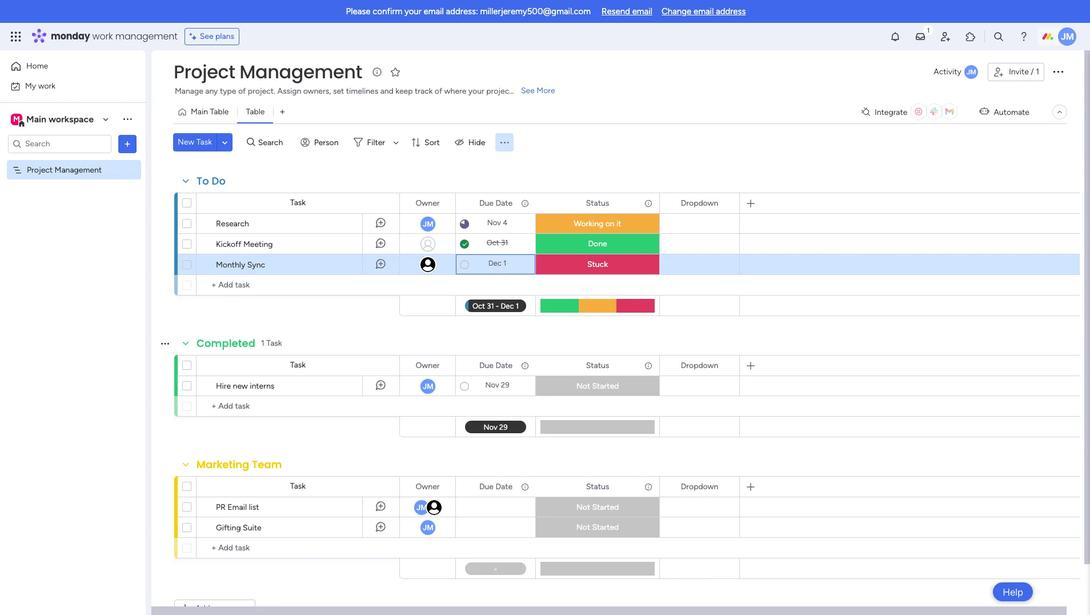 Task type: vqa. For each thing, say whether or not it's contained in the screenshot.
bottommost Status field
yes



Task type: describe. For each thing, give the bounding box(es) containing it.
home button
[[7, 57, 123, 75]]

0 vertical spatial column information image
[[644, 199, 653, 208]]

main for main workspace
[[26, 113, 46, 124]]

options image
[[1052, 64, 1065, 78]]

2 due date field from the top
[[477, 359, 516, 372]]

add view image
[[280, 108, 285, 116]]

notifications image
[[890, 31, 901, 42]]

3 not from the top
[[577, 522, 590, 532]]

owner field for team
[[413, 480, 443, 493]]

table button
[[237, 103, 273, 121]]

workspace options image
[[122, 113, 133, 125]]

status field for team
[[583, 480, 612, 493]]

0 vertical spatial column information image
[[521, 199, 530, 208]]

select product image
[[10, 31, 22, 42]]

task inside button
[[196, 137, 212, 147]]

column information image for completed
[[521, 361, 530, 370]]

any
[[205, 86, 218, 96]]

list
[[249, 502, 259, 512]]

project inside 'list box'
[[27, 165, 53, 175]]

help image
[[1019, 31, 1030, 42]]

hide
[[469, 137, 486, 147]]

v2 done deadline image
[[460, 239, 469, 250]]

dapulse integrations image
[[862, 108, 870, 116]]

status field for do
[[583, 197, 612, 209]]

column information image for completed
[[644, 361, 653, 370]]

new task button
[[173, 133, 217, 151]]

Search in workspace field
[[24, 137, 95, 150]]

change
[[662, 6, 692, 17]]

filter button
[[349, 133, 403, 151]]

home
[[26, 61, 48, 71]]

options image
[[122, 138, 133, 149]]

gifting
[[216, 523, 241, 533]]

jeremy miller image
[[1059, 27, 1077, 46]]

pr email list
[[216, 502, 259, 512]]

apps image
[[965, 31, 977, 42]]

3 + add task text field from the top
[[202, 541, 394, 555]]

1 + add task text field from the top
[[202, 278, 394, 292]]

owners,
[[303, 86, 331, 96]]

31
[[501, 238, 508, 247]]

project management list box
[[0, 158, 146, 334]]

address:
[[446, 6, 478, 17]]

my work
[[25, 81, 56, 91]]

see for see plans
[[200, 31, 214, 41]]

nov for not
[[486, 381, 499, 389]]

Project Management field
[[171, 59, 365, 85]]

monday
[[51, 30, 90, 43]]

set
[[333, 86, 344, 96]]

table inside table button
[[246, 107, 265, 117]]

show board description image
[[370, 66, 384, 78]]

main for main table
[[191, 107, 208, 117]]

status for team
[[586, 482, 610, 491]]

and
[[380, 86, 394, 96]]

activity
[[934, 67, 962, 77]]

to do
[[197, 174, 226, 188]]

address
[[716, 6, 746, 17]]

search everything image
[[993, 31, 1005, 42]]

sort button
[[406, 133, 447, 151]]

nov for working
[[487, 218, 501, 227]]

keep
[[396, 86, 413, 96]]

nov 4
[[487, 218, 508, 227]]

Search field
[[255, 134, 290, 150]]

oct 31
[[487, 238, 508, 247]]

hide button
[[450, 133, 492, 151]]

table inside the main table "button"
[[210, 107, 229, 117]]

resend email
[[602, 6, 653, 17]]

monthly sync
[[216, 260, 265, 270]]

due date field for team
[[477, 480, 516, 493]]

invite members image
[[940, 31, 952, 42]]

manage
[[175, 86, 203, 96]]

2 + add task text field from the top
[[202, 400, 394, 413]]

2 dropdown from the top
[[681, 360, 719, 370]]

invite / 1
[[1009, 67, 1040, 77]]

invite
[[1009, 67, 1029, 77]]

stands.
[[514, 86, 540, 96]]

dropdown field for team
[[678, 480, 722, 493]]

please
[[346, 6, 371, 17]]

automate
[[994, 107, 1030, 117]]

sort
[[425, 137, 440, 147]]

millerjeremy500@gmail.com
[[480, 6, 591, 17]]

gifting suite
[[216, 523, 262, 533]]

Marketing Team field
[[194, 457, 285, 472]]

see plans button
[[184, 28, 240, 45]]

1 email from the left
[[424, 6, 444, 17]]

nov 29
[[486, 381, 510, 389]]

not for interns
[[577, 381, 590, 391]]

it
[[617, 219, 622, 229]]

main workspace
[[26, 113, 94, 124]]

resend email link
[[602, 6, 653, 17]]

stuck
[[588, 260, 608, 269]]

see more
[[521, 86, 555, 95]]

person button
[[296, 133, 346, 151]]

assign
[[277, 86, 301, 96]]

1 image
[[924, 23, 934, 36]]

2 dropdown field from the top
[[678, 359, 722, 372]]

Completed field
[[194, 336, 258, 351]]

change email address link
[[662, 6, 746, 17]]

marketing
[[197, 457, 249, 472]]

date for do
[[496, 198, 513, 208]]

not started for interns
[[577, 381, 619, 391]]

m
[[13, 114, 20, 124]]

due for team
[[480, 482, 494, 491]]

see plans
[[200, 31, 234, 41]]

new
[[178, 137, 194, 147]]

new
[[233, 381, 248, 391]]

1 horizontal spatial your
[[469, 86, 485, 96]]

2 owner field from the top
[[413, 359, 443, 372]]

started for interns
[[592, 381, 619, 391]]

2 of from the left
[[435, 86, 443, 96]]

track
[[415, 86, 433, 96]]

my
[[25, 81, 36, 91]]

working
[[574, 219, 604, 229]]

work for my
[[38, 81, 56, 91]]

marketing team
[[197, 457, 282, 472]]

main table
[[191, 107, 229, 117]]

1 of from the left
[[238, 86, 246, 96]]

sync
[[247, 260, 265, 270]]



Task type: locate. For each thing, give the bounding box(es) containing it.
1 dropdown from the top
[[681, 198, 719, 208]]

not for list
[[577, 502, 590, 512]]

1 vertical spatial project management
[[27, 165, 102, 175]]

started for list
[[592, 502, 619, 512]]

of right track
[[435, 86, 443, 96]]

0 horizontal spatial management
[[55, 165, 102, 175]]

status
[[586, 198, 610, 208], [586, 360, 610, 370], [586, 482, 610, 491]]

2 vertical spatial owner
[[416, 482, 440, 491]]

project
[[174, 59, 235, 85], [27, 165, 53, 175]]

not
[[577, 381, 590, 391], [577, 502, 590, 512], [577, 522, 590, 532]]

help button
[[994, 582, 1033, 601]]

task
[[196, 137, 212, 147], [290, 198, 306, 207], [290, 360, 306, 370], [290, 481, 306, 491]]

0 vertical spatial status field
[[583, 197, 612, 209]]

2 status field from the top
[[583, 359, 612, 372]]

0 vertical spatial due date
[[480, 198, 513, 208]]

1 right dec
[[504, 259, 507, 268]]

3 status from the top
[[586, 482, 610, 491]]

+ Add task text field
[[202, 278, 394, 292], [202, 400, 394, 413], [202, 541, 394, 555]]

nov left '4'
[[487, 218, 501, 227]]

project management down search in workspace field
[[27, 165, 102, 175]]

Status field
[[583, 197, 612, 209], [583, 359, 612, 372], [583, 480, 612, 493]]

Owner field
[[413, 197, 443, 209], [413, 359, 443, 372], [413, 480, 443, 493]]

timelines
[[346, 86, 379, 96]]

0 vertical spatial nov
[[487, 218, 501, 227]]

change email address
[[662, 6, 746, 17]]

email right change
[[694, 6, 714, 17]]

4
[[503, 218, 508, 227]]

3 email from the left
[[694, 6, 714, 17]]

menu image
[[499, 137, 511, 148]]

3 owner from the top
[[416, 482, 440, 491]]

due for do
[[480, 198, 494, 208]]

table down "any"
[[210, 107, 229, 117]]

2 vertical spatial status
[[586, 482, 610, 491]]

3 started from the top
[[592, 522, 619, 532]]

2 vertical spatial + add task text field
[[202, 541, 394, 555]]

0 horizontal spatial table
[[210, 107, 229, 117]]

2 vertical spatial status field
[[583, 480, 612, 493]]

2 email from the left
[[633, 6, 653, 17]]

project management inside 'list box'
[[27, 165, 102, 175]]

1 vertical spatial due date
[[480, 360, 513, 370]]

owner
[[416, 198, 440, 208], [416, 360, 440, 370], [416, 482, 440, 491]]

1 vertical spatial project
[[27, 165, 53, 175]]

done
[[588, 239, 607, 249]]

0 vertical spatial started
[[592, 381, 619, 391]]

0 vertical spatial due date field
[[477, 197, 516, 209]]

0 vertical spatial owner field
[[413, 197, 443, 209]]

1 vertical spatial started
[[592, 502, 619, 512]]

work for monday
[[92, 30, 113, 43]]

1 horizontal spatial management
[[240, 59, 362, 85]]

interns
[[250, 381, 275, 391]]

1 vertical spatial column information image
[[521, 361, 530, 370]]

2 vertical spatial started
[[592, 522, 619, 532]]

inbox image
[[915, 31, 927, 42]]

1 not started from the top
[[577, 381, 619, 391]]

person
[[314, 137, 339, 147]]

0 vertical spatial owner
[[416, 198, 440, 208]]

3 due from the top
[[480, 482, 494, 491]]

0 vertical spatial 1
[[1036, 67, 1040, 77]]

your right where
[[469, 86, 485, 96]]

date
[[496, 198, 513, 208], [496, 360, 513, 370], [496, 482, 513, 491]]

1 vertical spatial dropdown
[[681, 360, 719, 370]]

1 vertical spatial not
[[577, 502, 590, 512]]

3 date from the top
[[496, 482, 513, 491]]

Due Date field
[[477, 197, 516, 209], [477, 359, 516, 372], [477, 480, 516, 493]]

2 vertical spatial due date
[[480, 482, 513, 491]]

2 not started from the top
[[577, 502, 619, 512]]

your right confirm
[[405, 6, 422, 17]]

owner field for do
[[413, 197, 443, 209]]

1 table from the left
[[210, 107, 229, 117]]

1 horizontal spatial project
[[174, 59, 235, 85]]

0 vertical spatial project
[[174, 59, 235, 85]]

autopilot image
[[980, 104, 990, 119]]

task for marketing team
[[290, 481, 306, 491]]

see inside button
[[200, 31, 214, 41]]

0 horizontal spatial 1
[[504, 259, 507, 268]]

of
[[238, 86, 246, 96], [435, 86, 443, 96]]

management down search in workspace field
[[55, 165, 102, 175]]

main right workspace icon
[[26, 113, 46, 124]]

workspace
[[49, 113, 94, 124]]

option
[[0, 159, 146, 162]]

date for team
[[496, 482, 513, 491]]

1 status from the top
[[586, 198, 610, 208]]

2 not from the top
[[577, 502, 590, 512]]

3 dropdown from the top
[[681, 482, 719, 491]]

0 vertical spatial dropdown
[[681, 198, 719, 208]]

help
[[1003, 586, 1024, 598]]

working on it
[[574, 219, 622, 229]]

To Do field
[[194, 174, 229, 189]]

2 vertical spatial date
[[496, 482, 513, 491]]

email
[[424, 6, 444, 17], [633, 6, 653, 17], [694, 6, 714, 17]]

not started
[[577, 381, 619, 391], [577, 502, 619, 512], [577, 522, 619, 532]]

see
[[200, 31, 214, 41], [521, 86, 535, 95]]

1 horizontal spatial see
[[521, 86, 535, 95]]

1 right /
[[1036, 67, 1040, 77]]

1 due date field from the top
[[477, 197, 516, 209]]

work inside button
[[38, 81, 56, 91]]

column information image for marketing team
[[521, 482, 530, 491]]

3 due date from the top
[[480, 482, 513, 491]]

+ add task text field down interns
[[202, 400, 394, 413]]

work right monday
[[92, 30, 113, 43]]

column information image for marketing team
[[644, 482, 653, 491]]

dropdown for team
[[681, 482, 719, 491]]

workspace selection element
[[11, 112, 95, 127]]

activity button
[[930, 63, 984, 81]]

2 vertical spatial due date field
[[477, 480, 516, 493]]

1 vertical spatial dropdown field
[[678, 359, 722, 372]]

project.
[[248, 86, 275, 96]]

1 horizontal spatial table
[[246, 107, 265, 117]]

research
[[216, 219, 249, 229]]

29
[[501, 381, 510, 389]]

Dropdown field
[[678, 197, 722, 209], [678, 359, 722, 372], [678, 480, 722, 493]]

management
[[240, 59, 362, 85], [55, 165, 102, 175]]

workspace image
[[11, 113, 22, 125]]

2 date from the top
[[496, 360, 513, 370]]

main inside "button"
[[191, 107, 208, 117]]

0 vertical spatial your
[[405, 6, 422, 17]]

work right my
[[38, 81, 56, 91]]

2 started from the top
[[592, 502, 619, 512]]

see left plans
[[200, 31, 214, 41]]

email for resend email
[[633, 6, 653, 17]]

due date
[[480, 198, 513, 208], [480, 360, 513, 370], [480, 482, 513, 491]]

0 horizontal spatial project management
[[27, 165, 102, 175]]

monday work management
[[51, 30, 178, 43]]

2 table from the left
[[246, 107, 265, 117]]

3 not started from the top
[[577, 522, 619, 532]]

table
[[210, 107, 229, 117], [246, 107, 265, 117]]

+ add task text field down suite
[[202, 541, 394, 555]]

1 vertical spatial + add task text field
[[202, 400, 394, 413]]

2 due date from the top
[[480, 360, 513, 370]]

see for see more
[[521, 86, 535, 95]]

1 status field from the top
[[583, 197, 612, 209]]

my work button
[[7, 77, 123, 95]]

1 vertical spatial column information image
[[644, 361, 653, 370]]

3 due date field from the top
[[477, 480, 516, 493]]

2 vertical spatial dropdown
[[681, 482, 719, 491]]

suite
[[243, 523, 262, 533]]

0 vertical spatial see
[[200, 31, 214, 41]]

invite / 1 button
[[988, 63, 1045, 81]]

1 inside 'button'
[[1036, 67, 1040, 77]]

1 vertical spatial see
[[521, 86, 535, 95]]

angle down image
[[222, 138, 228, 147]]

oct
[[487, 238, 499, 247]]

task for completed
[[290, 360, 306, 370]]

1 vertical spatial owner
[[416, 360, 440, 370]]

filter
[[367, 137, 385, 147]]

1 vertical spatial owner field
[[413, 359, 443, 372]]

owner for team
[[416, 482, 440, 491]]

0 horizontal spatial see
[[200, 31, 214, 41]]

1 horizontal spatial 1
[[1036, 67, 1040, 77]]

see more link
[[520, 85, 557, 97]]

1 vertical spatial management
[[55, 165, 102, 175]]

2 due from the top
[[480, 360, 494, 370]]

hire
[[216, 381, 231, 391]]

2 vertical spatial dropdown field
[[678, 480, 722, 493]]

3 owner field from the top
[[413, 480, 443, 493]]

team
[[252, 457, 282, 472]]

email for change email address
[[694, 6, 714, 17]]

project up "any"
[[174, 59, 235, 85]]

status for do
[[586, 198, 610, 208]]

1 horizontal spatial email
[[633, 6, 653, 17]]

1 started from the top
[[592, 381, 619, 391]]

1 horizontal spatial work
[[92, 30, 113, 43]]

email
[[228, 502, 247, 512]]

do
[[212, 174, 226, 188]]

2 status from the top
[[586, 360, 610, 370]]

0 horizontal spatial main
[[26, 113, 46, 124]]

due date for do
[[480, 198, 513, 208]]

2 vertical spatial column information image
[[644, 482, 653, 491]]

column information image
[[644, 199, 653, 208], [521, 361, 530, 370], [521, 482, 530, 491]]

email left address:
[[424, 6, 444, 17]]

kickoff meeting
[[216, 240, 273, 249]]

1 dropdown field from the top
[[678, 197, 722, 209]]

0 vertical spatial work
[[92, 30, 113, 43]]

hire new interns
[[216, 381, 275, 391]]

management up assign
[[240, 59, 362, 85]]

due date for team
[[480, 482, 513, 491]]

1 vertical spatial date
[[496, 360, 513, 370]]

1
[[1036, 67, 1040, 77], [504, 259, 507, 268]]

1 vertical spatial 1
[[504, 259, 507, 268]]

0 vertical spatial project management
[[174, 59, 362, 85]]

project management up "project."
[[174, 59, 362, 85]]

0 vertical spatial + add task text field
[[202, 278, 394, 292]]

column information image
[[521, 199, 530, 208], [644, 361, 653, 370], [644, 482, 653, 491]]

0 vertical spatial not started
[[577, 381, 619, 391]]

new task
[[178, 137, 212, 147]]

1 vertical spatial work
[[38, 81, 56, 91]]

1 owner field from the top
[[413, 197, 443, 209]]

pr
[[216, 502, 226, 512]]

dropdown
[[681, 198, 719, 208], [681, 360, 719, 370], [681, 482, 719, 491]]

confirm
[[373, 6, 403, 17]]

1 vertical spatial status
[[586, 360, 610, 370]]

1 horizontal spatial project management
[[174, 59, 362, 85]]

meeting
[[243, 240, 273, 249]]

dec
[[489, 259, 502, 268]]

1 horizontal spatial of
[[435, 86, 443, 96]]

2 owner from the top
[[416, 360, 440, 370]]

2 vertical spatial due
[[480, 482, 494, 491]]

2 vertical spatial not
[[577, 522, 590, 532]]

due
[[480, 198, 494, 208], [480, 360, 494, 370], [480, 482, 494, 491]]

nov left 29
[[486, 381, 499, 389]]

see left the more at the top
[[521, 86, 535, 95]]

more
[[537, 86, 555, 95]]

1 due from the top
[[480, 198, 494, 208]]

3 dropdown field from the top
[[678, 480, 722, 493]]

1 vertical spatial status field
[[583, 359, 612, 372]]

resend
[[602, 6, 630, 17]]

+ add task text field down "sync"
[[202, 278, 394, 292]]

email right resend at right top
[[633, 6, 653, 17]]

main down manage
[[191, 107, 208, 117]]

dec 1
[[489, 259, 507, 268]]

dropdown field for do
[[678, 197, 722, 209]]

0 horizontal spatial your
[[405, 6, 422, 17]]

not started for list
[[577, 502, 619, 512]]

1 not from the top
[[577, 381, 590, 391]]

arrow down image
[[389, 135, 403, 149]]

integrate
[[875, 107, 908, 117]]

project
[[487, 86, 512, 96]]

1 vertical spatial due date field
[[477, 359, 516, 372]]

table down "project."
[[246, 107, 265, 117]]

completed
[[197, 336, 256, 350]]

2 vertical spatial not started
[[577, 522, 619, 532]]

to
[[197, 174, 209, 188]]

please confirm your email address: millerjeremy500@gmail.com
[[346, 6, 591, 17]]

management
[[115, 30, 178, 43]]

project management
[[174, 59, 362, 85], [27, 165, 102, 175]]

0 vertical spatial due
[[480, 198, 494, 208]]

on
[[606, 219, 615, 229]]

3 status field from the top
[[583, 480, 612, 493]]

collapse board header image
[[1056, 107, 1065, 117]]

monthly
[[216, 260, 245, 270]]

task for to do
[[290, 198, 306, 207]]

management inside 'list box'
[[55, 165, 102, 175]]

/
[[1031, 67, 1034, 77]]

2 vertical spatial owner field
[[413, 480, 443, 493]]

0 horizontal spatial of
[[238, 86, 246, 96]]

0 horizontal spatial email
[[424, 6, 444, 17]]

1 vertical spatial nov
[[486, 381, 499, 389]]

0 vertical spatial date
[[496, 198, 513, 208]]

2 horizontal spatial email
[[694, 6, 714, 17]]

0 vertical spatial management
[[240, 59, 362, 85]]

1 owner from the top
[[416, 198, 440, 208]]

v2 search image
[[247, 136, 255, 149]]

0 vertical spatial dropdown field
[[678, 197, 722, 209]]

where
[[444, 86, 467, 96]]

1 horizontal spatial main
[[191, 107, 208, 117]]

0 horizontal spatial work
[[38, 81, 56, 91]]

owner for do
[[416, 198, 440, 208]]

1 vertical spatial due
[[480, 360, 494, 370]]

1 vertical spatial your
[[469, 86, 485, 96]]

0 vertical spatial not
[[577, 381, 590, 391]]

main table button
[[173, 103, 237, 121]]

type
[[220, 86, 236, 96]]

kickoff
[[216, 240, 241, 249]]

nov
[[487, 218, 501, 227], [486, 381, 499, 389]]

2 vertical spatial column information image
[[521, 482, 530, 491]]

dropdown for do
[[681, 198, 719, 208]]

plans
[[216, 31, 234, 41]]

0 vertical spatial status
[[586, 198, 610, 208]]

project down search in workspace field
[[27, 165, 53, 175]]

1 due date from the top
[[480, 198, 513, 208]]

0 horizontal spatial project
[[27, 165, 53, 175]]

add to favorites image
[[390, 66, 401, 77]]

main inside workspace selection element
[[26, 113, 46, 124]]

manage any type of project. assign owners, set timelines and keep track of where your project stands.
[[175, 86, 540, 96]]

of right type
[[238, 86, 246, 96]]

1 date from the top
[[496, 198, 513, 208]]

1 vertical spatial not started
[[577, 502, 619, 512]]

due date field for do
[[477, 197, 516, 209]]



